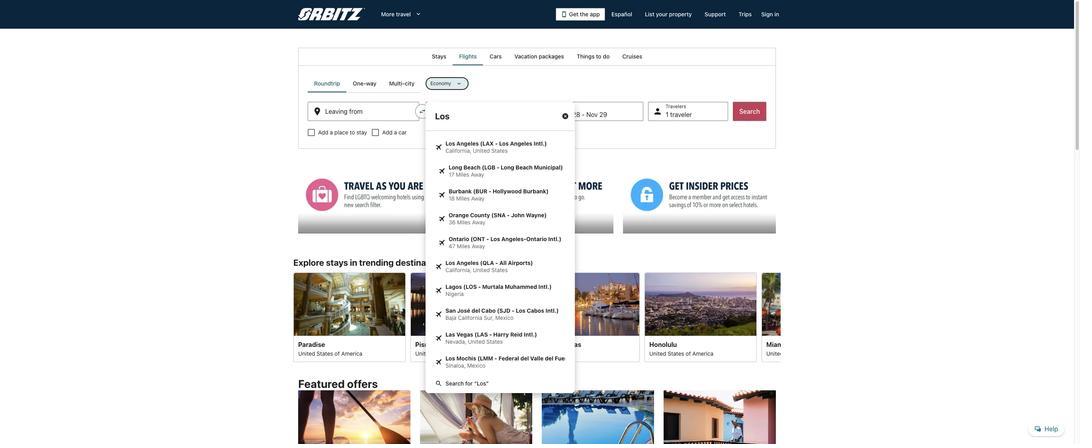 Task type: vqa. For each thing, say whether or not it's contained in the screenshot.
LAUNDRY
no



Task type: describe. For each thing, give the bounding box(es) containing it.
away inside burbank (bur - hollywood burbank) 18 miles away
[[471, 195, 485, 202]]

property
[[670, 11, 692, 18]]

los inside los angeles (qla - all airports) california, united states
[[446, 260, 455, 267]]

trending
[[359, 258, 394, 268]]

search for search
[[740, 108, 761, 115]]

california, inside los angeles (lax - los angeles intl.) california, united states
[[446, 147, 472, 154]]

angeles for los angeles (qla - all airports) california, united states
[[457, 260, 479, 267]]

intl.) inside ontario (ont - los angeles-ontario intl.) 47 miles away
[[549, 236, 562, 243]]

honolulu united states of america
[[650, 341, 714, 357]]

(bur
[[473, 188, 488, 195]]

burbank)
[[523, 188, 549, 195]]

municipal)
[[534, 164, 563, 171]]

47
[[449, 243, 456, 250]]

intl.) inside los angeles (lax - los angeles intl.) california, united states
[[534, 140, 547, 147]]

california, inside los angeles (qla - all airports) california, united states
[[446, 267, 472, 274]]

featured offers
[[298, 378, 378, 391]]

multi-city
[[389, 80, 415, 87]]

burbank (bur - hollywood burbank) 18 miles away
[[449, 188, 549, 202]]

mexico inside san josé del cabo (sjd - los cabos intl.) baja california sur, mexico
[[496, 315, 514, 321]]

away inside ontario (ont - los angeles-ontario intl.) 47 miles away
[[472, 243, 485, 250]]

miami beach featuring a city and street scenes image
[[762, 273, 874, 336]]

states inside las vegas (las - harry reid intl.) nevada, united states
[[487, 339, 503, 345]]

offers
[[347, 378, 378, 391]]

intl.) inside los mochis (lmm - federal del valle del fuerte intl.) sinaloa, mexico
[[574, 355, 588, 362]]

1 ontario from the left
[[449, 236, 470, 243]]

2 long from the left
[[501, 164, 515, 171]]

san inside san josé del cabo (sjd - los cabos intl.) baja california sur, mexico
[[446, 308, 456, 314]]

- inside los angeles (lax - los angeles intl.) california, united states
[[495, 140, 498, 147]]

explore
[[294, 258, 324, 268]]

1 traveler
[[666, 111, 692, 118]]

place
[[335, 129, 349, 136]]

city
[[405, 80, 415, 87]]

- inside lagos (los - murtala muhammed intl.) nigeria
[[479, 284, 481, 290]]

things to do
[[577, 53, 610, 60]]

nov 28 - nov 29 button
[[542, 102, 644, 121]]

america inside pismo beach united states of america
[[459, 350, 480, 357]]

travel
[[396, 11, 411, 18]]

orbitz logo image
[[298, 8, 365, 21]]

- inside long beach (lgb - long beach municipal) 17 miles away
[[497, 164, 500, 171]]

paradise united states of america
[[298, 341, 363, 357]]

small image for nigeria
[[435, 287, 443, 294]]

mexico inside los mochis (lmm - federal del valle del fuerte intl.) sinaloa, mexico
[[468, 363, 486, 369]]

1 horizontal spatial del
[[521, 355, 529, 362]]

united inside las vegas (las - harry reid intl.) nevada, united states
[[468, 339, 485, 345]]

of inside 'miami beach united states of america'
[[803, 350, 808, 357]]

sinaloa,
[[446, 363, 466, 369]]

states inside paradise united states of america
[[317, 350, 333, 357]]

los mochis (lmm - federal del valle del fuerte intl.) sinaloa, mexico
[[446, 355, 588, 369]]

add a place to stay
[[318, 129, 367, 136]]

cabos
[[527, 308, 545, 314]]

mexico inside cabo san lucas mexico
[[533, 350, 551, 357]]

in inside featured offers main content
[[350, 258, 358, 268]]

one-way link
[[347, 75, 383, 92]]

all
[[500, 260, 507, 267]]

show previous card image
[[289, 313, 298, 322]]

intl.) inside san josé del cabo (sjd - los cabos intl.) baja california sur, mexico
[[546, 308, 559, 314]]

app
[[590, 11, 600, 18]]

ontario (ont - los angeles-ontario intl.) 47 miles away
[[449, 236, 562, 250]]

california
[[458, 315, 483, 321]]

las
[[446, 331, 455, 338]]

17
[[449, 171, 455, 178]]

flights
[[459, 53, 477, 60]]

miles inside orange county (sna - john wayne) 36 miles away
[[457, 219, 471, 226]]

search for search for "los"
[[446, 380, 464, 387]]

get the app
[[569, 11, 600, 18]]

beach for pismo beach
[[436, 341, 455, 348]]

wayne)
[[526, 212, 547, 219]]

small image for los angeles (qla - all airports)
[[435, 263, 443, 270]]

lagos
[[446, 284, 462, 290]]

list your property link
[[639, 7, 699, 22]]

los angeles (lax - los angeles intl.) california, united states
[[446, 140, 547, 154]]

small image for 36 miles away
[[439, 216, 446, 223]]

los up 17
[[446, 140, 455, 147]]

josé
[[457, 308, 471, 314]]

stays
[[432, 53, 447, 60]]

vacation
[[515, 53, 538, 60]]

- inside orange county (sna - john wayne) 36 miles away
[[507, 212, 510, 219]]

(sna
[[492, 212, 506, 219]]

states inside pismo beach united states of america
[[434, 350, 450, 357]]

support link
[[699, 7, 733, 22]]

support
[[705, 11, 726, 18]]

angeles for los angeles (lax - los angeles intl.) california, united states
[[457, 140, 479, 147]]

los inside san josé del cabo (sjd - los cabos intl.) baja california sur, mexico
[[516, 308, 526, 314]]

united inside los angeles (lax - los angeles intl.) california, united states
[[473, 147, 490, 154]]

baja
[[446, 315, 457, 321]]

things to do link
[[571, 48, 616, 65]]

united inside honolulu united states of america
[[650, 350, 667, 357]]

america inside 'miami beach united states of america'
[[810, 350, 831, 357]]

lagos (los - murtala muhammed intl.) nigeria
[[446, 284, 552, 298]]

beach left municipal)
[[516, 164, 533, 171]]

pismo beach featuring a sunset, views and tropical scenes image
[[411, 273, 523, 336]]

trips
[[739, 11, 752, 18]]

states inside los angeles (qla - all airports) california, united states
[[492, 267, 508, 274]]

Going to text field
[[426, 102, 575, 131]]

honolulu
[[650, 341, 677, 348]]

small image for ontario (ont - los angeles-ontario intl.)
[[439, 239, 446, 247]]

small image for nevada, united states
[[435, 335, 443, 342]]

- inside ontario (ont - los angeles-ontario intl.) 47 miles away
[[487, 236, 489, 243]]

2 ontario from the left
[[527, 236, 547, 243]]

- inside burbank (bur - hollywood burbank) 18 miles away
[[489, 188, 492, 195]]

stays link
[[426, 48, 453, 65]]

stay
[[357, 129, 367, 136]]

0 horizontal spatial to
[[350, 129, 355, 136]]

destinations
[[396, 258, 447, 268]]

intl.) inside lagos (los - murtala muhammed intl.) nigeria
[[539, 284, 552, 290]]

roundtrip link
[[308, 75, 347, 92]]

add for add a car
[[382, 129, 393, 136]]

john
[[511, 212, 525, 219]]

cabo san lucas mexico
[[533, 341, 582, 357]]

miles inside ontario (ont - los angeles-ontario intl.) 47 miles away
[[457, 243, 471, 250]]

29
[[600, 111, 608, 118]]

list
[[645, 11, 655, 18]]

murtala
[[483, 284, 504, 290]]

- inside button
[[582, 111, 585, 118]]

cruises
[[623, 53, 643, 60]]

makiki - lower punchbowl - tantalus showing landscape views, a sunset and a city image
[[645, 273, 757, 336]]

sur,
[[484, 315, 494, 321]]

reid
[[511, 331, 523, 338]]

united inside los angeles (qla - all airports) california, united states
[[473, 267, 490, 274]]

1 horizontal spatial to
[[596, 53, 602, 60]]

america inside honolulu united states of america
[[693, 350, 714, 357]]

miles inside burbank (bur - hollywood burbank) 18 miles away
[[457, 195, 470, 202]]

multi-city link
[[383, 75, 421, 92]]

states inside 'miami beach united states of america'
[[785, 350, 802, 357]]

economy
[[431, 80, 451, 86]]

valle
[[531, 355, 544, 362]]

download the app button image
[[561, 11, 568, 18]]

small image for 18 miles away
[[439, 192, 446, 199]]

sign in
[[762, 11, 780, 18]]

list your property
[[645, 11, 692, 18]]

1 long from the left
[[449, 164, 462, 171]]

36
[[449, 219, 456, 226]]

2 nov from the left
[[587, 111, 598, 118]]

cabo inside san josé del cabo (sjd - los cabos intl.) baja california sur, mexico
[[482, 308, 496, 314]]

one-way
[[353, 80, 377, 87]]



Task type: locate. For each thing, give the bounding box(es) containing it.
long right '(lgb'
[[501, 164, 515, 171]]

- left all
[[496, 260, 498, 267]]

mochis
[[457, 355, 476, 362]]

small image for baja california sur, mexico
[[435, 311, 443, 318]]

states inside honolulu united states of america
[[668, 350, 685, 357]]

cabo up valle
[[533, 341, 549, 348]]

0 horizontal spatial ontario
[[449, 236, 470, 243]]

del left valle
[[521, 355, 529, 362]]

0 vertical spatial search
[[740, 108, 761, 115]]

united inside paradise united states of america
[[298, 350, 315, 357]]

2 vertical spatial mexico
[[468, 363, 486, 369]]

0 horizontal spatial long
[[449, 164, 462, 171]]

a left car
[[394, 129, 397, 136]]

san up baja
[[446, 308, 456, 314]]

small image for 17 miles away
[[439, 168, 446, 175]]

san up fuerte
[[550, 341, 562, 348]]

roundtrip
[[314, 80, 340, 87]]

united inside pismo beach united states of america
[[416, 350, 432, 357]]

cabo
[[482, 308, 496, 314], [533, 341, 549, 348]]

miles down burbank
[[457, 195, 470, 202]]

2 of from the left
[[452, 350, 457, 357]]

california,
[[446, 147, 472, 154], [446, 267, 472, 274]]

away inside orange county (sna - john wayne) 36 miles away
[[472, 219, 486, 226]]

small image left baja
[[435, 311, 443, 318]]

1 horizontal spatial long
[[501, 164, 515, 171]]

small image
[[435, 144, 443, 151], [439, 239, 446, 247], [435, 263, 443, 270], [435, 380, 443, 388]]

cars link
[[484, 48, 508, 65]]

to
[[596, 53, 602, 60], [350, 129, 355, 136]]

featured offers region
[[294, 373, 781, 445]]

(lmm
[[478, 355, 493, 362]]

small image left lagos
[[435, 287, 443, 294]]

small image left the 36
[[439, 216, 446, 223]]

multi-
[[389, 80, 405, 87]]

united down pismo
[[416, 350, 432, 357]]

1
[[666, 111, 669, 118]]

los right "(lax"
[[499, 140, 509, 147]]

0 vertical spatial california,
[[446, 147, 472, 154]]

packages
[[539, 53, 564, 60]]

beach inside pismo beach united states of america
[[436, 341, 455, 348]]

small image
[[439, 168, 446, 175], [439, 192, 446, 199], [439, 216, 446, 223], [435, 287, 443, 294], [435, 311, 443, 318], [435, 335, 443, 342], [435, 359, 443, 366]]

1 california, from the top
[[446, 147, 472, 154]]

tab list containing roundtrip
[[308, 75, 421, 92]]

beach for long beach (lgb - long beach municipal)
[[464, 164, 481, 171]]

do
[[603, 53, 610, 60]]

tab list
[[298, 48, 776, 65], [308, 75, 421, 92]]

in right sign
[[775, 11, 780, 18]]

miami
[[767, 341, 785, 348]]

- right (bur
[[489, 188, 492, 195]]

las vegas (las - harry reid intl.) nevada, united states
[[446, 331, 537, 345]]

to left do
[[596, 53, 602, 60]]

get the app link
[[556, 8, 605, 21]]

sign
[[762, 11, 773, 18]]

angeles left (qla
[[457, 260, 479, 267]]

mexico down the (sjd
[[496, 315, 514, 321]]

0 horizontal spatial cabo
[[482, 308, 496, 314]]

trips link
[[733, 7, 759, 22]]

in inside sign in dropdown button
[[775, 11, 780, 18]]

los inside los mochis (lmm - federal del valle del fuerte intl.) sinaloa, mexico
[[446, 355, 455, 362]]

2 add from the left
[[382, 129, 393, 136]]

vegas
[[457, 331, 474, 338]]

2 horizontal spatial del
[[545, 355, 554, 362]]

1 horizontal spatial cabo
[[533, 341, 549, 348]]

beach right miami
[[787, 341, 806, 348]]

opens in a new window image
[[461, 168, 468, 175]]

los inside ontario (ont - los angeles-ontario intl.) 47 miles away
[[491, 236, 500, 243]]

search button
[[733, 102, 767, 121]]

1 america from the left
[[341, 350, 363, 357]]

america
[[341, 350, 363, 357], [459, 350, 480, 357], [693, 350, 714, 357], [810, 350, 831, 357]]

las vegas featuring interior views image
[[294, 273, 406, 336]]

intl.)
[[534, 140, 547, 147], [549, 236, 562, 243], [539, 284, 552, 290], [546, 308, 559, 314], [524, 331, 537, 338], [574, 355, 588, 362]]

small image for los angeles (lax - los angeles intl.)
[[435, 144, 443, 151]]

"los"
[[474, 380, 489, 387]]

miles down the orange
[[457, 219, 471, 226]]

orange county (sna - john wayne) 36 miles away
[[449, 212, 547, 226]]

away inside long beach (lgb - long beach municipal) 17 miles away
[[471, 171, 484, 178]]

california, up lagos
[[446, 267, 472, 274]]

ontario up 47
[[449, 236, 470, 243]]

del up california
[[472, 308, 480, 314]]

mexico left fuerte
[[533, 350, 551, 357]]

- right "(lax"
[[495, 140, 498, 147]]

flights link
[[453, 48, 484, 65]]

- inside san josé del cabo (sjd - los cabos intl.) baja california sur, mexico
[[512, 308, 515, 314]]

1 of from the left
[[335, 350, 340, 357]]

beach inside 'miami beach united states of america'
[[787, 341, 806, 348]]

1 vertical spatial search
[[446, 380, 464, 387]]

1 horizontal spatial a
[[394, 129, 397, 136]]

fuerte
[[555, 355, 573, 362]]

stays
[[326, 258, 348, 268]]

mexico down (lmm
[[468, 363, 486, 369]]

1 add from the left
[[318, 129, 329, 136]]

paradise
[[298, 341, 325, 348]]

a
[[330, 129, 333, 136], [394, 129, 397, 136]]

1 vertical spatial tab list
[[308, 75, 421, 92]]

pismo beach united states of america
[[416, 341, 480, 357]]

states down honolulu at right
[[668, 350, 685, 357]]

states down "(lax"
[[492, 147, 508, 154]]

2 california, from the top
[[446, 267, 472, 274]]

small image left 18
[[439, 192, 446, 199]]

cabo up sur,
[[482, 308, 496, 314]]

- right 28
[[582, 111, 585, 118]]

clear going to image
[[562, 113, 569, 120]]

0 horizontal spatial add
[[318, 129, 329, 136]]

vacation packages link
[[508, 48, 571, 65]]

0 vertical spatial mexico
[[496, 315, 514, 321]]

nevada,
[[446, 339, 467, 345]]

- right '(lgb'
[[497, 164, 500, 171]]

0 horizontal spatial in
[[350, 258, 358, 268]]

- right the (sjd
[[512, 308, 515, 314]]

1 vertical spatial in
[[350, 258, 358, 268]]

18
[[449, 195, 455, 202]]

add left place
[[318, 129, 329, 136]]

1 vertical spatial cabo
[[533, 341, 549, 348]]

san josé del cabo (sjd - los cabos intl.) baja california sur, mexico
[[446, 308, 559, 321]]

search inside button
[[740, 108, 761, 115]]

0 horizontal spatial nov
[[560, 111, 571, 118]]

long up 17
[[449, 164, 462, 171]]

beach
[[464, 164, 481, 171], [516, 164, 533, 171], [436, 341, 455, 348], [787, 341, 806, 348]]

- left john
[[507, 212, 510, 219]]

for
[[466, 380, 473, 387]]

1 a from the left
[[330, 129, 333, 136]]

away down '(lgb'
[[471, 171, 484, 178]]

marina cabo san lucas which includes a marina, a coastal town and night scenes image
[[528, 273, 640, 336]]

states down the "harry"
[[487, 339, 503, 345]]

united down honolulu at right
[[650, 350, 667, 357]]

featured
[[298, 378, 345, 391]]

1 traveler button
[[649, 102, 729, 121]]

miles inside long beach (lgb - long beach municipal) 17 miles away
[[456, 171, 470, 178]]

add for add a place to stay
[[318, 129, 329, 136]]

united down paradise
[[298, 350, 315, 357]]

0 vertical spatial cabo
[[482, 308, 496, 314]]

states down miami
[[785, 350, 802, 357]]

car
[[399, 129, 407, 136]]

san inside cabo san lucas mexico
[[550, 341, 562, 348]]

del right valle
[[545, 355, 554, 362]]

- right '(ont'
[[487, 236, 489, 243]]

beach down the las
[[436, 341, 455, 348]]

beach for miami beach
[[787, 341, 806, 348]]

2 america from the left
[[459, 350, 480, 357]]

del inside san josé del cabo (sjd - los cabos intl.) baja california sur, mexico
[[472, 308, 480, 314]]

4 america from the left
[[810, 350, 831, 357]]

united
[[473, 147, 490, 154], [473, 267, 490, 274], [468, 339, 485, 345], [298, 350, 315, 357], [416, 350, 432, 357], [650, 350, 667, 357], [767, 350, 784, 357]]

1 vertical spatial san
[[550, 341, 562, 348]]

united inside 'miami beach united states of america'
[[767, 350, 784, 357]]

0 horizontal spatial del
[[472, 308, 480, 314]]

angeles left "(lax"
[[457, 140, 479, 147]]

4 of from the left
[[803, 350, 808, 357]]

nov 28 - nov 29
[[560, 111, 608, 118]]

a for place
[[330, 129, 333, 136]]

0 vertical spatial to
[[596, 53, 602, 60]]

california, up opens in a new window image
[[446, 147, 472, 154]]

states down nevada,
[[434, 350, 450, 357]]

cabo inside cabo san lucas mexico
[[533, 341, 549, 348]]

los left cabos
[[516, 308, 526, 314]]

3 of from the left
[[686, 350, 691, 357]]

more
[[381, 11, 395, 18]]

your
[[656, 11, 668, 18]]

1 horizontal spatial san
[[550, 341, 562, 348]]

a for car
[[394, 129, 397, 136]]

nov
[[560, 111, 571, 118], [587, 111, 598, 118]]

- right (lmm
[[495, 355, 497, 362]]

of inside pismo beach united states of america
[[452, 350, 457, 357]]

states
[[492, 147, 508, 154], [492, 267, 508, 274], [487, 339, 503, 345], [317, 350, 333, 357], [434, 350, 450, 357], [668, 350, 685, 357], [785, 350, 802, 357]]

traveler
[[671, 111, 692, 118]]

1 horizontal spatial mexico
[[496, 315, 514, 321]]

united down "(lax"
[[473, 147, 490, 154]]

1 vertical spatial mexico
[[533, 350, 551, 357]]

of inside honolulu united states of america
[[686, 350, 691, 357]]

small image left 17
[[439, 168, 446, 175]]

small image down pismo beach united states of america
[[435, 359, 443, 366]]

small image left the las
[[435, 335, 443, 342]]

add
[[318, 129, 329, 136], [382, 129, 393, 136]]

1 horizontal spatial ontario
[[527, 236, 547, 243]]

3 america from the left
[[693, 350, 714, 357]]

miles right 17
[[456, 171, 470, 178]]

- right (las
[[490, 331, 492, 338]]

miami beach united states of america
[[767, 341, 831, 357]]

way
[[366, 80, 377, 87]]

- right the (los
[[479, 284, 481, 290]]

economy button
[[426, 77, 469, 90]]

states down all
[[492, 267, 508, 274]]

federal
[[499, 355, 519, 362]]

away down the county
[[472, 219, 486, 226]]

0 horizontal spatial a
[[330, 129, 333, 136]]

miles right 47
[[457, 243, 471, 250]]

a left place
[[330, 129, 333, 136]]

nov left 28
[[560, 111, 571, 118]]

to left "stay"
[[350, 129, 355, 136]]

0 vertical spatial san
[[446, 308, 456, 314]]

ontario down wayne)
[[527, 236, 547, 243]]

nigeria
[[446, 291, 464, 298]]

of inside paradise united states of america
[[335, 350, 340, 357]]

0 vertical spatial in
[[775, 11, 780, 18]]

cruises link
[[616, 48, 649, 65]]

states down paradise
[[317, 350, 333, 357]]

0 horizontal spatial mexico
[[468, 363, 486, 369]]

- inside los angeles (qla - all airports) california, united states
[[496, 260, 498, 267]]

america inside paradise united states of america
[[341, 350, 363, 357]]

add a car
[[382, 129, 407, 136]]

united down miami
[[767, 350, 784, 357]]

more travel
[[381, 11, 411, 18]]

los up sinaloa,
[[446, 355, 455, 362]]

angeles inside los angeles (qla - all airports) california, united states
[[457, 260, 479, 267]]

small image for sinaloa, mexico
[[435, 359, 443, 366]]

search for "los"
[[446, 380, 489, 387]]

show next card image
[[776, 313, 786, 322]]

0 vertical spatial tab list
[[298, 48, 776, 65]]

1 vertical spatial california,
[[446, 267, 472, 274]]

beach left '(lgb'
[[464, 164, 481, 171]]

away down (bur
[[471, 195, 485, 202]]

- inside las vegas (las - harry reid intl.) nevada, united states
[[490, 331, 492, 338]]

28
[[573, 111, 581, 118]]

add left car
[[382, 129, 393, 136]]

1 nov from the left
[[560, 111, 571, 118]]

in right stays
[[350, 258, 358, 268]]

- inside los mochis (lmm - federal del valle del fuerte intl.) sinaloa, mexico
[[495, 355, 497, 362]]

nov left the 29
[[587, 111, 598, 118]]

1 vertical spatial to
[[350, 129, 355, 136]]

get
[[569, 11, 579, 18]]

angeles
[[457, 140, 479, 147], [510, 140, 533, 147], [457, 260, 479, 267]]

0 horizontal spatial search
[[446, 380, 464, 387]]

the
[[580, 11, 589, 18]]

intl.) inside las vegas (las - harry reid intl.) nevada, united states
[[524, 331, 537, 338]]

(qla
[[480, 260, 494, 267]]

0 horizontal spatial san
[[446, 308, 456, 314]]

1 horizontal spatial add
[[382, 129, 393, 136]]

2 a from the left
[[394, 129, 397, 136]]

español button
[[605, 7, 639, 22]]

united down (las
[[468, 339, 485, 345]]

tab list containing stays
[[298, 48, 776, 65]]

(lgb
[[482, 164, 496, 171]]

los angeles (qla - all airports) california, united states
[[446, 260, 533, 274]]

1 horizontal spatial in
[[775, 11, 780, 18]]

swap origin and destination values image
[[419, 108, 426, 115]]

angeles-
[[502, 236, 527, 243]]

muhammed
[[505, 284, 537, 290]]

1 horizontal spatial nov
[[587, 111, 598, 118]]

sign in button
[[759, 7, 783, 22]]

2 horizontal spatial mexico
[[533, 350, 551, 357]]

los right '(ont'
[[491, 236, 500, 243]]

away down '(ont'
[[472, 243, 485, 250]]

los down 47
[[446, 260, 455, 267]]

(sjd
[[497, 308, 511, 314]]

united down (qla
[[473, 267, 490, 274]]

miles
[[456, 171, 470, 178], [457, 195, 470, 202], [457, 219, 471, 226], [457, 243, 471, 250]]

airports)
[[508, 260, 533, 267]]

1 horizontal spatial search
[[740, 108, 761, 115]]

states inside los angeles (lax - los angeles intl.) california, united states
[[492, 147, 508, 154]]

angeles up long beach (lgb - long beach municipal) 17 miles away in the top of the page
[[510, 140, 533, 147]]

featured offers main content
[[0, 48, 1075, 445]]



